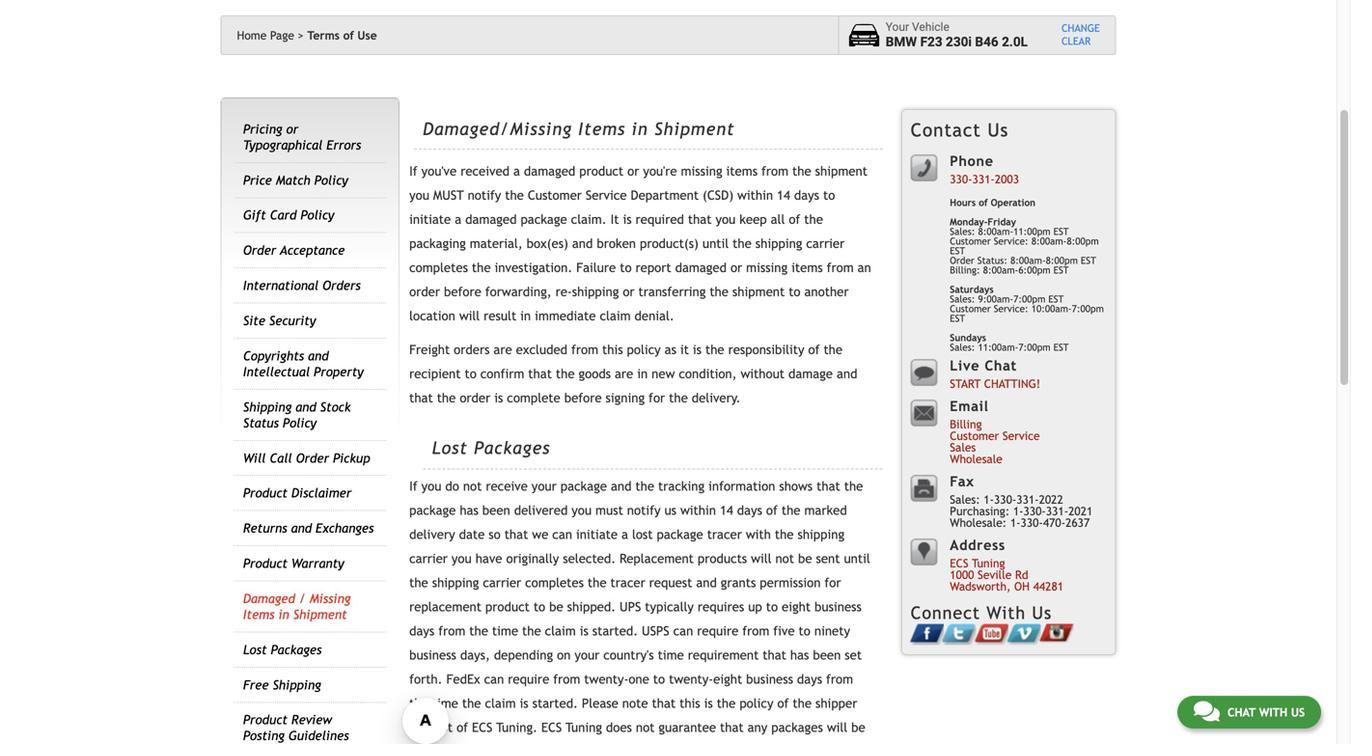 Task type: vqa. For each thing, say whether or not it's contained in the screenshot.
'Lost' to the top
yes



Task type: locate. For each thing, give the bounding box(es) containing it.
of up damage
[[808, 342, 820, 357]]

0 horizontal spatial policy
[[627, 342, 661, 357]]

packages up the 'free shipping'
[[271, 642, 322, 657]]

all
[[771, 212, 785, 227]]

that inside if you've received a damaged product or you're missing items from the shipment you must notify the customer service department (csd) within 14 days to initiate a damaged package claim. it is required that you keep all of the packaging material, box(es) and broken product(s) until the shipping carrier completes the investigation. failure to report damaged or missing items from an order before forwarding, re-shipping or transferring the shipment to another location will result in immediate claim denial.
[[688, 212, 712, 227]]

before up 'location'
[[444, 284, 481, 299]]

0 vertical spatial claim
[[600, 309, 631, 323]]

until inside if you've received a damaged product or you're missing items from the shipment you must notify the customer service department (csd) within 14 days to initiate a damaged package claim. it is required that you keep all of the packaging material, box(es) and broken product(s) until the shipping carrier completes the investigation. failure to report damaged or missing items from an order before forwarding, re-shipping or transferring the shipment to another location will result in immediate claim denial.
[[703, 236, 729, 251]]

twenty- down requirement
[[669, 672, 713, 687]]

policy inside shipping and stock status policy
[[283, 415, 317, 430]]

0 vertical spatial eight
[[782, 600, 811, 615]]

order up 'location'
[[409, 284, 440, 299]]

initiate
[[409, 212, 451, 227], [576, 527, 618, 542]]

department
[[631, 188, 699, 203]]

started.
[[592, 624, 638, 639], [532, 696, 578, 711]]

and down claim. at the left top of page
[[572, 236, 593, 251]]

ecs right tuning.
[[541, 720, 562, 735]]

product warranty link
[[243, 556, 344, 571]]

0 vertical spatial items
[[578, 119, 626, 139]]

of right the all
[[789, 212, 800, 227]]

0 horizontal spatial packages
[[271, 642, 322, 657]]

within
[[737, 188, 773, 203], [680, 503, 716, 518]]

with up products
[[746, 527, 771, 542]]

can down days,
[[484, 672, 504, 687]]

property
[[314, 364, 364, 379]]

sales: up live
[[950, 342, 975, 353]]

330-
[[950, 172, 973, 186], [994, 493, 1017, 506], [1024, 504, 1046, 518], [1021, 516, 1043, 529]]

0 vertical spatial lost packages
[[432, 438, 551, 458]]

billing
[[950, 417, 982, 431]]

0 horizontal spatial require
[[508, 672, 549, 687]]

claim up tuning.
[[485, 696, 516, 711]]

2 horizontal spatial ecs
[[950, 556, 969, 570]]

2021
[[1069, 504, 1093, 518]]

0 horizontal spatial shipment
[[293, 607, 347, 622]]

7:00pm
[[1014, 293, 1046, 304], [1072, 303, 1104, 314], [1019, 342, 1051, 353]]

are up the signing
[[615, 366, 633, 381]]

0 vertical spatial initiate
[[409, 212, 451, 227]]

ecs inside the address ecs tuning 1000 seville rd wadsworth, oh 44281
[[950, 556, 969, 570]]

exchanges
[[316, 521, 374, 536]]

2 vertical spatial business
[[746, 672, 793, 687]]

ecs down address
[[950, 556, 969, 570]]

a left lost
[[622, 527, 628, 542]]

2 horizontal spatial claim
[[600, 309, 631, 323]]

lost packages
[[432, 438, 551, 458], [243, 642, 322, 657]]

completes down packaging
[[409, 260, 468, 275]]

on
[[557, 648, 571, 663]]

chat down 11:00am-
[[985, 358, 1017, 373]]

0 horizontal spatial claim
[[485, 696, 516, 711]]

order right call
[[296, 451, 329, 466]]

331-
[[973, 172, 995, 186], [1017, 493, 1039, 506], [1046, 504, 1069, 518]]

1 horizontal spatial been
[[813, 648, 841, 663]]

must
[[433, 188, 464, 203]]

1 vertical spatial service
[[1003, 429, 1040, 442]]

hours of operation monday-friday sales: 8:00am-11:00pm est customer service: 8:00am-8:00pm est order status: 8:00am-8:00pm est billing: 8:00am-6:00pm est saturdays sales: 9:00am-7:00pm est customer service: 10:00am-7:00pm est sundays sales: 11:00am-7:00pm est
[[950, 197, 1104, 353]]

1 horizontal spatial time
[[492, 624, 518, 639]]

1 if from the top
[[409, 164, 418, 179]]

shipping up replacement
[[432, 575, 479, 590]]

1- up wholesale:
[[984, 493, 994, 506]]

1 horizontal spatial shipment
[[654, 119, 735, 139]]

is down the confirm
[[494, 391, 503, 406]]

within inside "if you do not receive your package and the tracking information shows that the package has been delivered you must notify us within 14 days of the marked delivery date so that we can initiate a lost package tracer with the shipping carrier you have originally selected. replacement products will not be sent until the shipping carrier completes the tracer request and grants permission for replacement product to be shipped. ups typically requires up to eight business days from the time the claim is started. usps can require from five to ninety business days, depending on your country's time requirement that has been set forth. fedex can require from twenty-one to twenty-eight business days from the time the claim is started. please note that this is the policy of the shipper and not of ecs tuning. ecs tuning does not guarantee that any packag"
[[680, 503, 716, 518]]

damaged/missing items in shipment
[[423, 119, 735, 139]]

lost up free
[[243, 642, 267, 657]]

ups
[[620, 600, 641, 615]]

time up "depending"
[[492, 624, 518, 639]]

0 vertical spatial product
[[243, 486, 288, 501]]

us down 44281
[[1032, 603, 1052, 623]]

stock
[[320, 399, 351, 414]]

this up guarantee
[[680, 696, 700, 711]]

1 horizontal spatial carrier
[[483, 575, 521, 590]]

shipping down the all
[[756, 236, 803, 251]]

products
[[698, 551, 747, 566]]

time
[[492, 624, 518, 639], [658, 648, 684, 663], [432, 696, 458, 711]]

/
[[299, 591, 306, 606]]

is inside if you've received a damaged product or you're missing items from the shipment you must notify the customer service department (csd) within 14 days to initiate a damaged package claim. it is required that you keep all of the packaging material, box(es) and broken product(s) until the shipping carrier completes the investigation. failure to report damaged or missing items from an order before forwarding, re-shipping or transferring the shipment to another location will result in immediate claim denial.
[[623, 212, 632, 227]]

notify up lost
[[627, 503, 661, 518]]

you down date on the left bottom
[[452, 551, 472, 566]]

business up forth.
[[409, 648, 456, 663]]

items inside damaged / missing items in shipment
[[243, 607, 275, 622]]

1 horizontal spatial within
[[737, 188, 773, 203]]

0 horizontal spatial a
[[455, 212, 462, 227]]

friday
[[988, 216, 1016, 227]]

1 vertical spatial 8:00pm
[[1046, 255, 1078, 266]]

0 vertical spatial completes
[[409, 260, 468, 275]]

1 horizontal spatial tuning
[[972, 556, 1005, 570]]

policy up will call order pickup
[[283, 415, 317, 430]]

product
[[243, 486, 288, 501], [243, 556, 288, 571], [243, 713, 288, 728]]

and inside copyrights and intellectual property
[[308, 348, 329, 363]]

completes inside "if you do not receive your package and the tracking information shows that the package has been delivered you must notify us within 14 days of the marked delivery date so that we can initiate a lost package tracer with the shipping carrier you have originally selected. replacement products will not be sent until the shipping carrier completes the tracer request and grants permission for replacement product to be shipped. ups typically requires up to eight business days from the time the claim is started. usps can require from five to ninety business days, depending on your country's time requirement that has been set forth. fedex can require from twenty-one to twenty-eight business days from the time the claim is started. please note that this is the policy of the shipper and not of ecs tuning. ecs tuning does not guarantee that any packag"
[[525, 575, 584, 590]]

five
[[773, 624, 795, 639]]

0 vertical spatial order
[[409, 284, 440, 299]]

of
[[343, 28, 354, 42], [979, 197, 988, 208], [789, 212, 800, 227], [808, 342, 820, 357], [766, 503, 778, 518], [777, 696, 789, 711], [457, 720, 468, 735]]

tracer up products
[[707, 527, 742, 542]]

in inside damaged / missing items in shipment
[[278, 607, 289, 622]]

1 twenty- from the left
[[584, 672, 629, 687]]

freight orders are excluded from this policy as it is the responsibility of the recipient to confirm that the goods are in new condition, without damage and that the order is complete before signing for the delivery.
[[409, 342, 858, 406]]

will inside if you've received a damaged product or you're missing items from the shipment you must notify the customer service department (csd) within 14 days to initiate a damaged package claim. it is required that you keep all of the packaging material, box(es) and broken product(s) until the shipping carrier completes the investigation. failure to report damaged or missing items from an order before forwarding, re-shipping or transferring the shipment to another location will result in immediate claim denial.
[[459, 309, 480, 323]]

customer inside if you've received a damaged product or you're missing items from the shipment you must notify the customer service department (csd) within 14 days to initiate a damaged package claim. it is required that you keep all of the packaging material, box(es) and broken product(s) until the shipping carrier completes the investigation. failure to report damaged or missing items from an order before forwarding, re-shipping or transferring the shipment to another location will result in immediate claim denial.
[[528, 188, 582, 203]]

2 horizontal spatial us
[[1291, 706, 1305, 719]]

1 horizontal spatial damaged
[[524, 164, 576, 179]]

1 vertical spatial with
[[1259, 706, 1288, 719]]

has down five
[[790, 648, 809, 663]]

0 vertical spatial shipping
[[243, 399, 292, 414]]

notify inside "if you do not receive your package and the tracking information shows that the package has been delivered you must notify us within 14 days of the marked delivery date so that we can initiate a lost package tracer with the shipping carrier you have originally selected. replacement products will not be sent until the shipping carrier completes the tracer request and grants permission for replacement product to be shipped. ups typically requires up to eight business days from the time the claim is started. usps can require from five to ninety business days, depending on your country's time requirement that has been set forth. fedex can require from twenty-one to twenty-eight business days from the time the claim is started. please note that this is the policy of the shipper and not of ecs tuning. ecs tuning does not guarantee that any packag"
[[627, 503, 661, 518]]

and inside shipping and stock status policy
[[296, 399, 316, 414]]

1 horizontal spatial claim
[[545, 624, 576, 639]]

1 vertical spatial carrier
[[409, 551, 448, 566]]

0 vertical spatial tuning
[[972, 556, 1005, 570]]

1 vertical spatial tuning
[[566, 720, 602, 735]]

are up the confirm
[[494, 342, 512, 357]]

package up delivery
[[409, 503, 456, 518]]

policy for gift card policy
[[300, 208, 334, 223]]

items up another
[[792, 260, 823, 275]]

0 horizontal spatial notify
[[468, 188, 501, 203]]

0 vertical spatial has
[[460, 503, 479, 518]]

product review posting guidelines
[[243, 713, 349, 743]]

1 horizontal spatial before
[[564, 391, 602, 406]]

1 vertical spatial us
[[1032, 603, 1052, 623]]

pricing
[[243, 122, 282, 136]]

has up date on the left bottom
[[460, 503, 479, 518]]

2 twenty- from the left
[[669, 672, 713, 687]]

f23
[[920, 34, 943, 50]]

within inside if you've received a damaged product or you're missing items from the shipment you must notify the customer service department (csd) within 14 days to initiate a damaged package claim. it is required that you keep all of the packaging material, box(es) and broken product(s) until the shipping carrier completes the investigation. failure to report damaged or missing items from an order before forwarding, re-shipping or transferring the shipment to another location will result in immediate claim denial.
[[737, 188, 773, 203]]

be
[[798, 551, 812, 566], [549, 600, 563, 615]]

1 horizontal spatial ecs
[[541, 720, 562, 735]]

will
[[459, 309, 480, 323], [751, 551, 772, 566]]

must
[[596, 503, 623, 518]]

0 horizontal spatial items
[[243, 607, 275, 622]]

if for if you've received a damaged product or you're missing items from the shipment you must notify the customer service department (csd) within 14 days to initiate a damaged package claim. it is required that you keep all of the packaging material, box(es) and broken product(s) until the shipping carrier completes the investigation. failure to report damaged or missing items from an order before forwarding, re-shipping or transferring the shipment to another location will result in immediate claim denial.
[[409, 164, 418, 179]]

order down gift
[[243, 243, 276, 258]]

1 vertical spatial notify
[[627, 503, 661, 518]]

3 product from the top
[[243, 713, 288, 728]]

2 vertical spatial product
[[243, 713, 288, 728]]

not down note at the bottom left of page
[[636, 720, 655, 735]]

1 horizontal spatial require
[[697, 624, 739, 639]]

with right comments icon
[[1259, 706, 1288, 719]]

and inside if you've received a damaged product or you're missing items from the shipment you must notify the customer service department (csd) within 14 days to initiate a damaged package claim. it is required that you keep all of the packaging material, box(es) and broken product(s) until the shipping carrier completes the investigation. failure to report damaged or missing items from an order before forwarding, re-shipping or transferring the shipment to another location will result in immediate claim denial.
[[572, 236, 593, 251]]

returns
[[243, 521, 287, 536]]

sales: down the billing:
[[950, 293, 975, 304]]

0 horizontal spatial are
[[494, 342, 512, 357]]

1 horizontal spatial be
[[798, 551, 812, 566]]

warranty
[[291, 556, 344, 571]]

product
[[579, 164, 624, 179], [485, 600, 530, 615]]

claim inside if you've received a damaged product or you're missing items from the shipment you must notify the customer service department (csd) within 14 days to initiate a damaged package claim. it is required that you keep all of the packaging material, box(es) and broken product(s) until the shipping carrier completes the investigation. failure to report damaged or missing items from an order before forwarding, re-shipping or transferring the shipment to another location will result in immediate claim denial.
[[600, 309, 631, 323]]

before inside freight orders are excluded from this policy as it is the responsibility of the recipient to confirm that the goods are in new condition, without damage and that the order is complete before signing for the delivery.
[[564, 391, 602, 406]]

it
[[611, 212, 619, 227]]

1 vertical spatial 14
[[720, 503, 733, 518]]

chat inside chat with us link
[[1228, 706, 1256, 719]]

of inside freight orders are excluded from this policy as it is the responsibility of the recipient to confirm that the goods are in new condition, without damage and that the order is complete before signing for the delivery.
[[808, 342, 820, 357]]

0 horizontal spatial before
[[444, 284, 481, 299]]

from up shipper
[[826, 672, 853, 687]]

of right hours
[[979, 197, 988, 208]]

start
[[950, 377, 981, 390]]

4 sales: from the top
[[950, 493, 980, 506]]

us right comments icon
[[1291, 706, 1305, 719]]

0 vertical spatial notify
[[468, 188, 501, 203]]

and left stock
[[296, 399, 316, 414]]

has
[[460, 503, 479, 518], [790, 648, 809, 663]]

1 horizontal spatial order
[[460, 391, 491, 406]]

received
[[461, 164, 510, 179]]

0 horizontal spatial your
[[532, 479, 557, 494]]

0 vertical spatial for
[[649, 391, 665, 406]]

tuning inside "if you do not receive your package and the tracking information shows that the package has been delivered you must notify us within 14 days of the marked delivery date so that we can initiate a lost package tracer with the shipping carrier you have originally selected. replacement products will not be sent until the shipping carrier completes the tracer request and grants permission for replacement product to be shipped. ups typically requires up to eight business days from the time the claim is started. usps can require from five to ninety business days, depending on your country's time requirement that has been set forth. fedex can require from twenty-one to twenty-eight business days from the time the claim is started. please note that this is the policy of the shipper and not of ecs tuning. ecs tuning does not guarantee that any packag"
[[566, 720, 602, 735]]

eight down permission
[[782, 600, 811, 615]]

you left do
[[421, 479, 442, 494]]

vehicle
[[912, 20, 950, 34]]

order inside if you've received a damaged product or you're missing items from the shipment you must notify the customer service department (csd) within 14 days to initiate a damaged package claim. it is required that you keep all of the packaging material, box(es) and broken product(s) until the shipping carrier completes the investigation. failure to report damaged or missing items from an order before forwarding, re-shipping or transferring the shipment to another location will result in immediate claim denial.
[[409, 284, 440, 299]]

will up the grants
[[751, 551, 772, 566]]

service inside if you've received a damaged product or you're missing items from the shipment you must notify the customer service department (csd) within 14 days to initiate a damaged package claim. it is required that you keep all of the packaging material, box(es) and broken product(s) until the shipping carrier completes the investigation. failure to report damaged or missing items from an order before forwarding, re-shipping or transferring the shipment to another location will result in immediate claim denial.
[[586, 188, 627, 203]]

product inside product review posting guidelines
[[243, 713, 288, 728]]

sales: inside fax sales: 1-330-331-2022 purchasing: 1-330-331-2021 wholesale: 1-330-470-2637
[[950, 493, 980, 506]]

that down recipient
[[409, 391, 433, 406]]

1- right wholesale:
[[1010, 516, 1021, 529]]

0 vertical spatial will
[[459, 309, 480, 323]]

fedex
[[446, 672, 480, 687]]

this up "goods"
[[602, 342, 623, 357]]

in up 'you're'
[[632, 119, 648, 139]]

started. left please
[[532, 696, 578, 711]]

1 vertical spatial lost packages
[[243, 642, 322, 657]]

8:00pm down 11:00pm
[[1046, 255, 1078, 266]]

chat right comments icon
[[1228, 706, 1256, 719]]

1 horizontal spatial 14
[[777, 188, 790, 203]]

0 vertical spatial time
[[492, 624, 518, 639]]

0 horizontal spatial lost packages
[[243, 642, 322, 657]]

if you've received a damaged product or you're missing items from the shipment you must notify the customer service department (csd) within 14 days to initiate a damaged package claim. it is required that you keep all of the packaging material, box(es) and broken product(s) until the shipping carrier completes the investigation. failure to report damaged or missing items from an order before forwarding, re-shipping or transferring the shipment to another location will result in immediate claim denial.
[[409, 164, 871, 323]]

until right the sent
[[844, 551, 870, 566]]

of inside hours of operation monday-friday sales: 8:00am-11:00pm est customer service: 8:00am-8:00pm est order status: 8:00am-8:00pm est billing: 8:00am-6:00pm est saturdays sales: 9:00am-7:00pm est customer service: 10:00am-7:00pm est sundays sales: 11:00am-7:00pm est
[[979, 197, 988, 208]]

home
[[237, 28, 267, 42]]

in left new at the left of the page
[[637, 366, 648, 381]]

order left status:
[[950, 255, 975, 266]]

us up "phone" on the right of the page
[[988, 119, 1009, 140]]

within right us
[[680, 503, 716, 518]]

require
[[697, 624, 739, 639], [508, 672, 549, 687]]

0 vertical spatial your
[[532, 479, 557, 494]]

44281
[[1033, 579, 1064, 593]]

shipper
[[816, 696, 857, 711]]

policy
[[314, 173, 348, 188], [300, 208, 334, 223], [283, 415, 317, 430]]

damaged
[[524, 164, 576, 179], [465, 212, 517, 227], [675, 260, 727, 275]]

contact
[[911, 119, 981, 140]]

can right usps
[[673, 624, 693, 639]]

service: left 10:00am-
[[994, 303, 1029, 314]]

if you do not receive your package and the tracking information shows that the package has been delivered you must notify us within 14 days of the marked delivery date so that we can initiate a lost package tracer with the shipping carrier you have originally selected. replacement products will not be sent until the shipping carrier completes the tracer request and grants permission for replacement product to be shipped. ups typically requires up to eight business days from the time the claim is started. usps can require from five to ninety business days, depending on your country's time requirement that has been set forth. fedex can require from twenty-one to twenty-eight business days from the time the claim is started. please note that this is the policy of the shipper and not of ecs tuning. ecs tuning does not guarantee that any packag
[[409, 479, 870, 744]]

1 vertical spatial initiate
[[576, 527, 618, 542]]

sent
[[816, 551, 840, 566]]

errors
[[326, 137, 361, 152]]

shipping
[[756, 236, 803, 251], [572, 284, 619, 299], [798, 527, 845, 542], [432, 575, 479, 590]]

chat
[[985, 358, 1017, 373], [1228, 706, 1256, 719]]

2 if from the top
[[409, 479, 418, 494]]

1 horizontal spatial service
[[1003, 429, 1040, 442]]

fax
[[950, 473, 975, 489]]

0 vertical spatial product
[[579, 164, 624, 179]]

2 product from the top
[[243, 556, 288, 571]]

1 vertical spatial be
[[549, 600, 563, 615]]

package up 'box(es)'
[[521, 212, 567, 227]]

2 horizontal spatial damaged
[[675, 260, 727, 275]]

a inside "if you do not receive your package and the tracking information shows that the package has been delivered you must notify us within 14 days of the marked delivery date so that we can initiate a lost package tracer with the shipping carrier you have originally selected. replacement products will not be sent until the shipping carrier completes the tracer request and grants permission for replacement product to be shipped. ups typically requires up to eight business days from the time the claim is started. usps can require from five to ninety business days, depending on your country's time requirement that has been set forth. fedex can require from twenty-one to twenty-eight business days from the time the claim is started. please note that this is the policy of the shipper and not of ecs tuning. ecs tuning does not guarantee that any packag"
[[622, 527, 628, 542]]

before
[[444, 284, 481, 299], [564, 391, 602, 406]]

330- inside phone 330-331-2003
[[950, 172, 973, 186]]

0 horizontal spatial order
[[243, 243, 276, 258]]

twenty- up please
[[584, 672, 629, 687]]

0 vertical spatial this
[[602, 342, 623, 357]]

your
[[532, 479, 557, 494], [575, 648, 600, 663]]

been
[[482, 503, 510, 518], [813, 648, 841, 663]]

if inside if you've received a damaged product or you're missing items from the shipment you must notify the customer service department (csd) within 14 days to initiate a damaged package claim. it is required that you keep all of the packaging material, box(es) and broken product(s) until the shipping carrier completes the investigation. failure to report damaged or missing items from an order before forwarding, re-shipping or transferring the shipment to another location will result in immediate claim denial.
[[409, 164, 418, 179]]

0 vertical spatial shipment
[[654, 119, 735, 139]]

call
[[270, 451, 292, 466]]

price match policy link
[[243, 173, 348, 188]]

0 horizontal spatial lost
[[243, 642, 267, 657]]

1 vertical spatial policy
[[740, 696, 774, 711]]

required
[[636, 212, 684, 227]]

0 vertical spatial chat
[[985, 358, 1017, 373]]

1 vertical spatial product
[[485, 600, 530, 615]]

guidelines
[[288, 728, 349, 743]]

us for chat
[[1291, 706, 1305, 719]]

international orders link
[[243, 278, 361, 293]]

time down usps
[[658, 648, 684, 663]]

set
[[845, 648, 862, 663]]

service up 'it'
[[586, 188, 627, 203]]

that down "excluded"
[[528, 366, 552, 381]]

tracking
[[658, 479, 705, 494]]

rd
[[1015, 568, 1029, 581]]

and inside freight orders are excluded from this policy as it is the responsibility of the recipient to confirm that the goods are in new condition, without damage and that the order is complete before signing for the delivery.
[[837, 366, 858, 381]]

packages up the receive
[[474, 438, 551, 458]]

or
[[286, 122, 298, 136], [628, 164, 639, 179], [731, 260, 742, 275], [623, 284, 635, 299]]

1 horizontal spatial are
[[615, 366, 633, 381]]

can
[[552, 527, 572, 542], [673, 624, 693, 639], [484, 672, 504, 687]]

and up property
[[308, 348, 329, 363]]

1 horizontal spatial initiate
[[576, 527, 618, 542]]

lost packages up the receive
[[432, 438, 551, 458]]

0 vertical spatial been
[[482, 503, 510, 518]]

carrier inside if you've received a damaged product or you're missing items from the shipment you must notify the customer service department (csd) within 14 days to initiate a damaged package claim. it is required that you keep all of the packaging material, box(es) and broken product(s) until the shipping carrier completes the investigation. failure to report damaged or missing items from an order before forwarding, re-shipping or transferring the shipment to another location will result in immediate claim denial.
[[806, 236, 845, 251]]

0 vertical spatial service:
[[994, 235, 1029, 247]]

1 product from the top
[[243, 486, 288, 501]]

shipment down missing
[[293, 607, 347, 622]]

site security
[[243, 313, 316, 328]]

connect
[[911, 603, 981, 623]]

1 vertical spatial for
[[825, 575, 841, 590]]

address
[[950, 537, 1006, 553]]

0 vertical spatial be
[[798, 551, 812, 566]]

2022
[[1039, 493, 1063, 506]]

from down replacement
[[438, 624, 466, 639]]

shows
[[779, 479, 813, 494]]

0 horizontal spatial this
[[602, 342, 623, 357]]

you left must
[[409, 188, 429, 203]]

damaged / missing items in shipment
[[243, 591, 351, 622]]

1 horizontal spatial notify
[[627, 503, 661, 518]]

0 horizontal spatial be
[[549, 600, 563, 615]]

been up 'so'
[[482, 503, 510, 518]]

of left use
[[343, 28, 354, 42]]

is right it
[[693, 342, 702, 357]]

0 horizontal spatial has
[[460, 503, 479, 518]]

0 horizontal spatial within
[[680, 503, 716, 518]]

without
[[741, 366, 785, 381]]

0 vertical spatial carrier
[[806, 236, 845, 251]]

product down damaged/missing items in shipment at top
[[579, 164, 624, 179]]

14 down information
[[720, 503, 733, 518]]

1 horizontal spatial this
[[680, 696, 700, 711]]

1 horizontal spatial shipment
[[815, 164, 868, 179]]

1 vertical spatial your
[[575, 648, 600, 663]]

0 horizontal spatial product
[[485, 600, 530, 615]]

be left the sent
[[798, 551, 812, 566]]

2 vertical spatial time
[[432, 696, 458, 711]]

1 horizontal spatial until
[[844, 551, 870, 566]]

us for connect
[[1032, 603, 1052, 623]]

policy left 'as' at top
[[627, 342, 661, 357]]

1 vertical spatial has
[[790, 648, 809, 663]]

sales link
[[950, 440, 976, 454]]

been down the ninety
[[813, 648, 841, 663]]

policy down errors
[[314, 173, 348, 188]]

service inside 'email billing customer service sales wholesale'
[[1003, 429, 1040, 442]]

shipping up status
[[243, 399, 292, 414]]

2 horizontal spatial 331-
[[1046, 504, 1069, 518]]

site security link
[[243, 313, 316, 328]]

2 vertical spatial us
[[1291, 706, 1305, 719]]

fax sales: 1-330-331-2022 purchasing: 1-330-331-2021 wholesale: 1-330-470-2637
[[950, 473, 1093, 529]]

requirement
[[688, 648, 759, 663]]

customer inside 'email billing customer service sales wholesale'
[[950, 429, 999, 442]]

policy for price match policy
[[314, 173, 348, 188]]

that
[[688, 212, 712, 227], [528, 366, 552, 381], [409, 391, 433, 406], [817, 479, 840, 494], [505, 527, 528, 542], [763, 648, 787, 663], [652, 696, 676, 711], [720, 720, 744, 735]]

if inside "if you do not receive your package and the tracking information shows that the package has been delivered you must notify us within 14 days of the marked delivery date so that we can initiate a lost package tracer with the shipping carrier you have originally selected. replacement products will not be sent until the shipping carrier completes the tracer request and grants permission for replacement product to be shipped. ups typically requires up to eight business days from the time the claim is started. usps can require from five to ninety business days, depending on your country's time requirement that has been set forth. fedex can require from twenty-one to twenty-eight business days from the time the claim is started. please note that this is the policy of the shipper and not of ecs tuning. ecs tuning does not guarantee that any packag"
[[409, 479, 418, 494]]

ecs left tuning.
[[472, 720, 493, 735]]

transferring
[[639, 284, 706, 299]]

gift
[[243, 208, 266, 223]]

for down new at the left of the page
[[649, 391, 665, 406]]

initiate inside if you've received a damaged product or you're missing items from the shipment you must notify the customer service department (csd) within 14 days to initiate a damaged package claim. it is required that you keep all of the packaging material, box(es) and broken product(s) until the shipping carrier completes the investigation. failure to report damaged or missing items from an order before forwarding, re-shipping or transferring the shipment to another location will result in immediate claim denial.
[[409, 212, 451, 227]]

1000
[[950, 568, 974, 581]]



Task type: describe. For each thing, give the bounding box(es) containing it.
2 sales: from the top
[[950, 293, 975, 304]]

gift card policy
[[243, 208, 334, 223]]

initiate inside "if you do not receive your package and the tracking information shows that the package has been delivered you must notify us within 14 days of the marked delivery date so that we can initiate a lost package tracer with the shipping carrier you have originally selected. replacement products will not be sent until the shipping carrier completes the tracer request and grants permission for replacement product to be shipped. ups typically requires up to eight business days from the time the claim is started. usps can require from five to ninety business days, depending on your country's time requirement that has been set forth. fedex can require from twenty-one to twenty-eight business days from the time the claim is started. please note that this is the policy of the shipper and not of ecs tuning. ecs tuning does not guarantee that any packag"
[[576, 527, 618, 542]]

that down five
[[763, 648, 787, 663]]

in inside freight orders are excluded from this policy as it is the responsibility of the recipient to confirm that the goods are in new condition, without damage and that the order is complete before signing for the delivery.
[[637, 366, 648, 381]]

live chat start chatting!
[[950, 358, 1041, 390]]

0 horizontal spatial time
[[432, 696, 458, 711]]

8:00am- up 6:00pm
[[1032, 235, 1067, 247]]

from inside freight orders are excluded from this policy as it is the responsibility of the recipient to confirm that the goods are in new condition, without damage and that the order is complete before signing for the delivery.
[[571, 342, 598, 357]]

0 vertical spatial started.
[[592, 624, 638, 639]]

1 vertical spatial shipping
[[273, 677, 321, 692]]

if for if you do not receive your package and the tracking information shows that the package has been delivered you must notify us within 14 days of the marked delivery date so that we can initiate a lost package tracer with the shipping carrier you have originally selected. replacement products will not be sent until the shipping carrier completes the tracer request and grants permission for replacement product to be shipped. ups typically requires up to eight business days from the time the claim is started. usps can require from five to ninety business days, depending on your country's time requirement that has been set forth. fedex can require from twenty-one to twenty-eight business days from the time the claim is started. please note that this is the policy of the shipper and not of ecs tuning. ecs tuning does not guarantee that any packag
[[409, 479, 418, 494]]

days up shipper
[[797, 672, 822, 687]]

1 horizontal spatial a
[[514, 164, 520, 179]]

shipping down failure
[[572, 284, 619, 299]]

is up tuning.
[[520, 696, 529, 711]]

331- inside phone 330-331-2003
[[973, 172, 995, 186]]

denial.
[[635, 309, 674, 323]]

purchasing:
[[950, 504, 1010, 518]]

in inside if you've received a damaged product or you're missing items from the shipment you must notify the customer service department (csd) within 14 days to initiate a damaged package claim. it is required that you keep all of the packaging material, box(es) and broken product(s) until the shipping carrier completes the investigation. failure to report damaged or missing items from an order before forwarding, re-shipping or transferring the shipment to another location will result in immediate claim denial.
[[520, 309, 531, 323]]

this inside "if you do not receive your package and the tracking information shows that the package has been delivered you must notify us within 14 days of the marked delivery date so that we can initiate a lost package tracer with the shipping carrier you have originally selected. replacement products will not be sent until the shipping carrier completes the tracer request and grants permission for replacement product to be shipped. ups typically requires up to eight business days from the time the claim is started. usps can require from five to ninety business days, depending on your country's time requirement that has been set forth. fedex can require from twenty-one to twenty-eight business days from the time the claim is started. please note that this is the policy of the shipper and not of ecs tuning. ecs tuning does not guarantee that any packag"
[[680, 696, 700, 711]]

1 horizontal spatial business
[[746, 672, 793, 687]]

please
[[582, 696, 619, 711]]

completes inside if you've received a damaged product or you're missing items from the shipment you must notify the customer service department (csd) within 14 days to initiate a damaged package claim. it is required that you keep all of the packaging material, box(es) and broken product(s) until the shipping carrier completes the investigation. failure to report damaged or missing items from an order before forwarding, re-shipping or transferring the shipment to another location will result in immediate claim denial.
[[409, 260, 468, 275]]

or up denial.
[[623, 284, 635, 299]]

contact us
[[911, 119, 1009, 140]]

0 vertical spatial items
[[726, 164, 758, 179]]

8:00am- up 9:00am-
[[983, 264, 1019, 276]]

product review posting guidelines link
[[243, 713, 349, 743]]

product for product disclaimer
[[243, 486, 288, 501]]

chat inside "live chat start chatting!"
[[985, 358, 1017, 373]]

0 vertical spatial damaged
[[524, 164, 576, 179]]

product for product warranty
[[243, 556, 288, 571]]

1 horizontal spatial order
[[296, 451, 329, 466]]

and down forth.
[[409, 720, 430, 735]]

an
[[858, 260, 871, 275]]

8:00am- up status:
[[978, 226, 1014, 237]]

0 horizontal spatial started.
[[532, 696, 578, 711]]

2 service: from the top
[[994, 303, 1029, 314]]

do
[[445, 479, 459, 494]]

package down us
[[657, 527, 703, 542]]

not down forth.
[[434, 720, 453, 735]]

start chatting! link
[[950, 377, 1041, 390]]

order acceptance link
[[243, 243, 345, 258]]

signing
[[606, 391, 645, 406]]

status:
[[978, 255, 1008, 266]]

of down fedex
[[457, 720, 468, 735]]

before inside if you've received a damaged product or you're missing items from the shipment you must notify the customer service department (csd) within 14 days to initiate a damaged package claim. it is required that you keep all of the packaging material, box(es) and broken product(s) until the shipping carrier completes the investigation. failure to report damaged or missing items from an order before forwarding, re-shipping or transferring the shipment to another location will result in immediate claim denial.
[[444, 284, 481, 299]]

0 horizontal spatial shipment
[[733, 284, 785, 299]]

330- down 2022
[[1021, 516, 1043, 529]]

country's
[[604, 648, 654, 663]]

saturdays
[[950, 284, 994, 295]]

2 vertical spatial carrier
[[483, 575, 521, 590]]

you're
[[643, 164, 677, 179]]

of left shipper
[[777, 696, 789, 711]]

1 vertical spatial missing
[[746, 260, 788, 275]]

0 vertical spatial missing
[[681, 164, 723, 179]]

shipping inside shipping and stock status policy
[[243, 399, 292, 414]]

and up requires
[[696, 575, 717, 590]]

complete
[[507, 391, 561, 406]]

1 horizontal spatial your
[[575, 648, 600, 663]]

1 horizontal spatial lost packages
[[432, 438, 551, 458]]

date
[[459, 527, 485, 542]]

2.0l
[[1002, 34, 1028, 50]]

2003
[[995, 172, 1019, 186]]

shipping and stock status policy
[[243, 399, 351, 430]]

any
[[748, 720, 768, 735]]

product for product review posting guidelines
[[243, 713, 288, 728]]

14 inside "if you do not receive your package and the tracking information shows that the package has been delivered you must notify us within 14 days of the marked delivery date so that we can initiate a lost package tracer with the shipping carrier you have originally selected. replacement products will not be sent until the shipping carrier completes the tracer request and grants permission for replacement product to be shipped. ups typically requires up to eight business days from the time the claim is started. usps can require from five to ninety business days, depending on your country's time requirement that has been set forth. fedex can require from twenty-one to twenty-eight business days from the time the claim is started. please note that this is the policy of the shipper and not of ecs tuning. ecs tuning does not guarantee that any packag"
[[720, 503, 733, 518]]

home page
[[237, 28, 294, 42]]

or down keep
[[731, 260, 742, 275]]

0 vertical spatial shipment
[[815, 164, 868, 179]]

customer service link
[[950, 429, 1040, 442]]

grants
[[721, 575, 756, 590]]

copyrights
[[243, 348, 304, 363]]

as
[[665, 342, 677, 357]]

sundays
[[950, 332, 986, 343]]

1 horizontal spatial packages
[[474, 438, 551, 458]]

1 vertical spatial a
[[455, 212, 462, 227]]

tuning inside the address ecs tuning 1000 seville rd wadsworth, oh 44281
[[972, 556, 1005, 570]]

packaging
[[409, 236, 466, 251]]

1 horizontal spatial lost
[[432, 438, 468, 458]]

is up guarantee
[[704, 696, 713, 711]]

information
[[709, 479, 775, 494]]

you've
[[421, 164, 457, 179]]

that right 'so'
[[505, 527, 528, 542]]

shipped.
[[567, 600, 616, 615]]

package up must on the bottom left of the page
[[561, 479, 607, 494]]

order inside freight orders are excluded from this policy as it is the responsibility of the recipient to confirm that the goods are in new condition, without damage and that the order is complete before signing for the delivery.
[[460, 391, 491, 406]]

is down shipped.
[[580, 624, 589, 639]]

1 vertical spatial damaged
[[465, 212, 517, 227]]

2 vertical spatial damaged
[[675, 260, 727, 275]]

wholesale
[[950, 452, 1003, 466]]

international
[[243, 278, 319, 293]]

0 vertical spatial 8:00pm
[[1067, 235, 1099, 247]]

product disclaimer link
[[243, 486, 352, 501]]

1 vertical spatial require
[[508, 672, 549, 687]]

until inside "if you do not receive your package and the tracking information shows that the package has been delivered you must notify us within 14 days of the marked delivery date so that we can initiate a lost package tracer with the shipping carrier you have originally selected. replacement products will not be sent until the shipping carrier completes the tracer request and grants permission for replacement product to be shipped. ups typically requires up to eight business days from the time the claim is started. usps can require from five to ninety business days, depending on your country's time requirement that has been set forth. fedex can require from twenty-one to twenty-eight business days from the time the claim is started. please note that this is the policy of the shipper and not of ecs tuning. ecs tuning does not guarantee that any packag"
[[844, 551, 870, 566]]

1 horizontal spatial 331-
[[1017, 493, 1039, 506]]

days down replacement
[[409, 624, 435, 639]]

product inside "if you do not receive your package and the tracking information shows that the package has been delivered you must notify us within 14 days of the marked delivery date so that we can initiate a lost package tracer with the shipping carrier you have originally selected. replacement products will not be sent until the shipping carrier completes the tracer request and grants permission for replacement product to be shipped. ups typically requires up to eight business days from the time the claim is started. usps can require from five to ninety business days, depending on your country's time requirement that has been set forth. fedex can require from twenty-one to twenty-eight business days from the time the claim is started. please note that this is the policy of the shipper and not of ecs tuning. ecs tuning does not guarantee that any packag"
[[485, 600, 530, 615]]

1- left 2022
[[1013, 504, 1024, 518]]

report
[[636, 260, 671, 275]]

1 vertical spatial claim
[[545, 624, 576, 639]]

0 horizontal spatial ecs
[[472, 720, 493, 735]]

pricing or typographical errors link
[[243, 122, 361, 152]]

0 horizontal spatial can
[[484, 672, 504, 687]]

1 horizontal spatial items
[[578, 119, 626, 139]]

not up permission
[[776, 551, 794, 566]]

address ecs tuning 1000 seville rd wadsworth, oh 44281
[[950, 537, 1064, 593]]

damaged/missing
[[423, 119, 572, 139]]

330- left 2637
[[1024, 504, 1046, 518]]

7:00pm down 10:00am-
[[1019, 342, 1051, 353]]

delivered
[[514, 503, 568, 518]]

card
[[270, 208, 297, 223]]

from down up
[[743, 624, 770, 639]]

request
[[649, 575, 692, 590]]

1 horizontal spatial can
[[552, 527, 572, 542]]

lost packages link
[[243, 642, 322, 657]]

1 service: from the top
[[994, 235, 1029, 247]]

this inside freight orders are excluded from this policy as it is the responsibility of the recipient to confirm that the goods are in new condition, without damage and that the order is complete before signing for the delivery.
[[602, 342, 623, 357]]

note
[[622, 696, 648, 711]]

comments image
[[1194, 700, 1220, 723]]

order inside hours of operation monday-friday sales: 8:00am-11:00pm est customer service: 8:00am-8:00pm est order status: 8:00am-8:00pm est billing: 8:00am-6:00pm est saturdays sales: 9:00am-7:00pm est customer service: 10:00am-7:00pm est sundays sales: 11:00am-7:00pm est
[[950, 255, 975, 266]]

days down information
[[737, 503, 762, 518]]

guarantee
[[659, 720, 716, 735]]

change
[[1062, 22, 1100, 34]]

policy inside freight orders are excluded from this policy as it is the responsibility of the recipient to confirm that the goods are in new condition, without damage and that the order is complete before signing for the delivery.
[[627, 342, 661, 357]]

copyrights and intellectual property
[[243, 348, 364, 379]]

1 vertical spatial lost
[[243, 642, 267, 657]]

recipient
[[409, 366, 461, 381]]

and down product disclaimer link
[[291, 521, 312, 536]]

from left an
[[827, 260, 854, 275]]

0 horizontal spatial business
[[409, 648, 456, 663]]

for inside "if you do not receive your package and the tracking information shows that the package has been delivered you must notify us within 14 days of the marked delivery date so that we can initiate a lost package tracer with the shipping carrier you have originally selected. replacement products will not be sent until the shipping carrier completes the tracer request and grants permission for replacement product to be shipped. ups typically requires up to eight business days from the time the claim is started. usps can require from five to ninety business days, depending on your country's time requirement that has been set forth. fedex can require from twenty-one to twenty-eight business days from the time the claim is started. please note that this is the policy of the shipper and not of ecs tuning. ecs tuning does not guarantee that any packag"
[[825, 575, 841, 590]]

to inside freight orders are excluded from this policy as it is the responsibility of the recipient to confirm that the goods are in new condition, without damage and that the order is complete before signing for the delivery.
[[465, 366, 477, 381]]

1 horizontal spatial tracer
[[707, 527, 742, 542]]

typographical
[[243, 137, 323, 152]]

live
[[950, 358, 980, 373]]

8:00am- down 11:00pm
[[1011, 255, 1046, 266]]

days,
[[460, 648, 490, 663]]

acceptance
[[280, 243, 345, 258]]

0 vertical spatial require
[[697, 624, 739, 639]]

0 vertical spatial business
[[815, 600, 862, 615]]

330- up wholesale:
[[994, 493, 1017, 506]]

1 vertical spatial tracer
[[611, 575, 645, 590]]

that up 'marked'
[[817, 479, 840, 494]]

0 horizontal spatial eight
[[713, 672, 742, 687]]

policy inside "if you do not receive your package and the tracking information shows that the package has been delivered you must notify us within 14 days of the marked delivery date so that we can initiate a lost package tracer with the shipping carrier you have originally selected. replacement products will not be sent until the shipping carrier completes the tracer request and grants permission for replacement product to be shipped. ups typically requires up to eight business days from the time the claim is started. usps can require from five to ninety business days, depending on your country's time requirement that has been set forth. fedex can require from twenty-one to twenty-eight business days from the time the claim is started. please note that this is the policy of the shipper and not of ecs tuning. ecs tuning does not guarantee that any packag"
[[740, 696, 774, 711]]

from down on
[[553, 672, 580, 687]]

14 inside if you've received a damaged product or you're missing items from the shipment you must notify the customer service department (csd) within 14 days to initiate a damaged package claim. it is required that you keep all of the packaging material, box(es) and broken product(s) until the shipping carrier completes the investigation. failure to report damaged or missing items from an order before forwarding, re-shipping or transferring the shipment to another location will result in immediate claim denial.
[[777, 188, 790, 203]]

product disclaimer
[[243, 486, 352, 501]]

you down (csd)
[[716, 212, 736, 227]]

keep
[[740, 212, 767, 227]]

delivery
[[409, 527, 455, 542]]

replacement
[[409, 600, 482, 615]]

1 vertical spatial time
[[658, 648, 684, 663]]

and up must on the bottom left of the page
[[611, 479, 632, 494]]

will call order pickup link
[[243, 451, 370, 466]]

days inside if you've received a damaged product or you're missing items from the shipment you must notify the customer service department (csd) within 14 days to initiate a damaged package claim. it is required that you keep all of the packaging material, box(es) and broken product(s) until the shipping carrier completes the investigation. failure to report damaged or missing items from an order before forwarding, re-shipping or transferring the shipment to another location will result in immediate claim denial.
[[794, 188, 819, 203]]

shipping down 'marked'
[[798, 527, 845, 542]]

7:00pm down 6:00pm
[[1014, 293, 1046, 304]]

terms of use
[[307, 28, 377, 42]]

chat with us
[[1228, 706, 1305, 719]]

change link
[[1062, 22, 1100, 35]]

package inside if you've received a damaged product or you're missing items from the shipment you must notify the customer service department (csd) within 14 days to initiate a damaged package claim. it is required that you keep all of the packaging material, box(es) and broken product(s) until the shipping carrier completes the investigation. failure to report damaged or missing items from an order before forwarding, re-shipping or transferring the shipment to another location will result in immediate claim denial.
[[521, 212, 567, 227]]

broken
[[597, 236, 636, 251]]

not right do
[[463, 479, 482, 494]]

of inside if you've received a damaged product or you're missing items from the shipment you must notify the customer service department (csd) within 14 days to initiate a damaged package claim. it is required that you keep all of the packaging material, box(es) and broken product(s) until the shipping carrier completes the investigation. failure to report damaged or missing items from an order before forwarding, re-shipping or transferring the shipment to another location will result in immediate claim denial.
[[789, 212, 800, 227]]

match
[[276, 173, 311, 188]]

1 vertical spatial can
[[673, 624, 693, 639]]

use
[[358, 28, 377, 42]]

1 sales: from the top
[[950, 226, 975, 237]]

you left must on the bottom left of the page
[[572, 503, 592, 518]]

will inside "if you do not receive your package and the tracking information shows that the package has been delivered you must notify us within 14 days of the marked delivery date so that we can initiate a lost package tracer with the shipping carrier you have originally selected. replacement products will not be sent until the shipping carrier completes the tracer request and grants permission for replacement product to be shipped. ups typically requires up to eight business days from the time the claim is started. usps can require from five to ninety business days, depending on your country's time requirement that has been set forth. fedex can require from twenty-one to twenty-eight business days from the time the claim is started. please note that this is the policy of the shipper and not of ecs tuning. ecs tuning does not guarantee that any packag"
[[751, 551, 772, 566]]

or left 'you're'
[[628, 164, 639, 179]]

condition,
[[679, 366, 737, 381]]

for inside freight orders are excluded from this policy as it is the responsibility of the recipient to confirm that the goods are in new condition, without damage and that the order is complete before signing for the delivery.
[[649, 391, 665, 406]]

re-
[[556, 284, 572, 299]]

terms
[[307, 28, 340, 42]]

so
[[489, 527, 501, 542]]

product inside if you've received a damaged product or you're missing items from the shipment you must notify the customer service department (csd) within 14 days to initiate a damaged package claim. it is required that you keep all of the packaging material, box(es) and broken product(s) until the shipping carrier completes the investigation. failure to report damaged or missing items from an order before forwarding, re-shipping or transferring the shipment to another location will result in immediate claim denial.
[[579, 164, 624, 179]]

with inside chat with us link
[[1259, 706, 1288, 719]]

0 horizontal spatial been
[[482, 503, 510, 518]]

missing
[[310, 591, 351, 606]]

10:00am-
[[1032, 303, 1072, 314]]

wadsworth,
[[950, 579, 1011, 593]]

with inside "if you do not receive your package and the tracking information shows that the package has been delivered you must notify us within 14 days of the marked delivery date so that we can initiate a lost package tracer with the shipping carrier you have originally selected. replacement products will not be sent until the shipping carrier completes the tracer request and grants permission for replacement product to be shipped. ups typically requires up to eight business days from the time the claim is started. usps can require from five to ninety business days, depending on your country's time requirement that has been set forth. fedex can require from twenty-one to twenty-eight business days from the time the claim is started. please note that this is the policy of the shipper and not of ecs tuning. ecs tuning does not guarantee that any packag"
[[746, 527, 771, 542]]

hours
[[950, 197, 976, 208]]

1 vertical spatial are
[[615, 366, 633, 381]]

investigation.
[[495, 260, 573, 275]]

from up the all
[[762, 164, 789, 179]]

forth.
[[409, 672, 443, 687]]

phone
[[950, 153, 994, 169]]

7:00pm right 9:00am-
[[1072, 303, 1104, 314]]

that right note at the bottom left of page
[[652, 696, 676, 711]]

responsibility
[[728, 342, 805, 357]]

requires
[[698, 600, 744, 615]]

shipment inside damaged / missing items in shipment
[[293, 607, 347, 622]]

1 horizontal spatial items
[[792, 260, 823, 275]]

selected.
[[563, 551, 616, 566]]

3 sales: from the top
[[950, 342, 975, 353]]

that left any
[[720, 720, 744, 735]]

or inside pricing or typographical errors
[[286, 122, 298, 136]]

of down information
[[766, 503, 778, 518]]

confirm
[[480, 366, 524, 381]]

notify inside if you've received a damaged product or you're missing items from the shipment you must notify the customer service department (csd) within 14 days to initiate a damaged package claim. it is required that you keep all of the packaging material, box(es) and broken product(s) until the shipping carrier completes the investigation. failure to report damaged or missing items from an order before forwarding, re-shipping or transferring the shipment to another location will result in immediate claim denial.
[[468, 188, 501, 203]]

11:00pm
[[1014, 226, 1051, 237]]

0 horizontal spatial us
[[988, 119, 1009, 140]]



